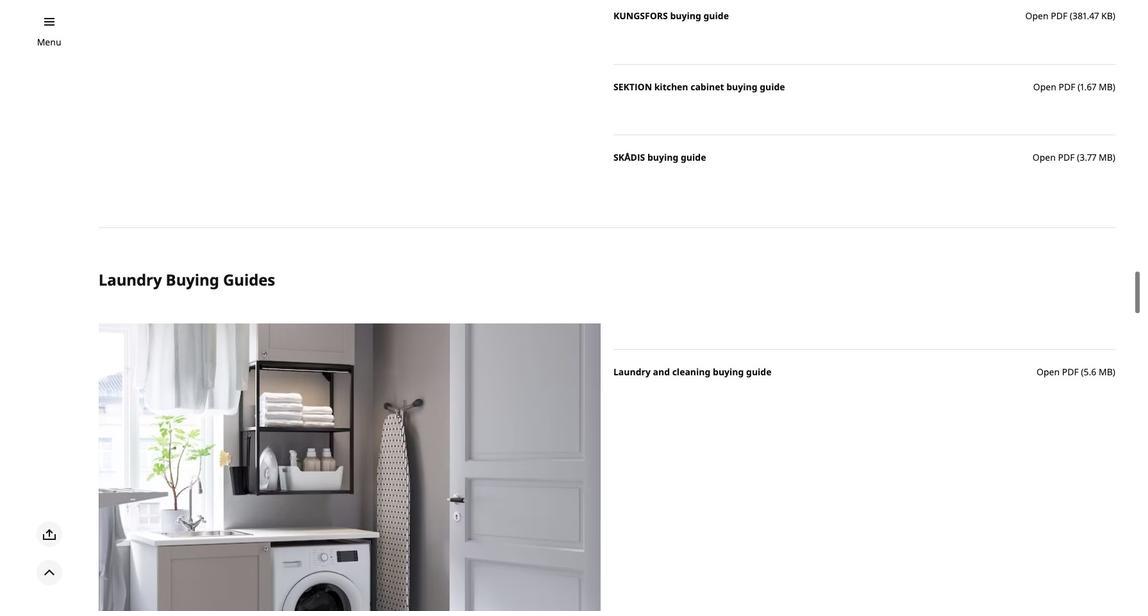 Task type: describe. For each thing, give the bounding box(es) containing it.
( for 1.67 mb
[[1078, 80, 1081, 93]]

3.77
[[1080, 152, 1097, 164]]

a laundry room with light cabinets and a washing machine. image
[[99, 324, 601, 612]]

5.6
[[1084, 366, 1097, 378]]

laundry buying guides
[[99, 270, 275, 291]]

pdf for 381.47
[[1051, 9, 1068, 21]]

sektion kitchen cabinet buying guide
[[614, 80, 785, 93]]

laundry for laundry buying guides
[[99, 270, 162, 291]]

( for 5.6 mb
[[1081, 366, 1084, 378]]

menu button
[[37, 35, 61, 49]]

1.67
[[1081, 80, 1097, 93]]

open pdf ( 1.67 mb )
[[1033, 80, 1116, 93]]

cabinet
[[691, 80, 724, 93]]

open for open pdf ( 5.6 mb )
[[1037, 366, 1060, 378]]

menu
[[37, 36, 61, 48]]

buying
[[166, 270, 219, 291]]

381.47
[[1073, 9, 1099, 21]]

kb
[[1102, 9, 1113, 21]]

open for open pdf ( 3.77 mb )
[[1033, 152, 1056, 164]]

) for 381.47 kb
[[1113, 9, 1116, 21]]

( for 3.77 mb
[[1077, 152, 1080, 164]]

mb for 5.6 mb
[[1099, 366, 1113, 378]]

pdf for 1.67
[[1059, 80, 1076, 93]]

and
[[653, 366, 670, 378]]

open pdf ( 3.77 mb )
[[1033, 152, 1116, 164]]

sektion
[[614, 80, 652, 93]]



Task type: locate. For each thing, give the bounding box(es) containing it.
laundry left buying
[[99, 270, 162, 291]]

mb
[[1099, 80, 1113, 93], [1099, 152, 1113, 164], [1099, 366, 1113, 378]]

open for open pdf ( 381.47 kb )
[[1026, 9, 1049, 21]]

kungsfors buying guide
[[614, 9, 729, 21]]

mb right "5.6"
[[1099, 366, 1113, 378]]

( for 381.47 kb
[[1070, 9, 1073, 21]]

open left 3.77
[[1033, 152, 1056, 164]]

) right "5.6"
[[1113, 366, 1116, 378]]

mb for 1.67 mb
[[1099, 80, 1113, 93]]

3 ) from the top
[[1113, 152, 1116, 164]]

buying right kungsfors
[[670, 9, 701, 21]]

) for 1.67 mb
[[1113, 80, 1116, 93]]

cleaning
[[672, 366, 711, 378]]

) right 3.77
[[1113, 152, 1116, 164]]

skådis
[[614, 152, 645, 164]]

open for open pdf ( 1.67 mb )
[[1033, 80, 1057, 93]]

mb right 1.67
[[1099, 80, 1113, 93]]

buying right cabinet
[[727, 80, 758, 93]]

laundry
[[99, 270, 162, 291], [614, 366, 651, 378]]

buying right skådis
[[648, 152, 679, 164]]

2 vertical spatial mb
[[1099, 366, 1113, 378]]

1 ) from the top
[[1113, 9, 1116, 21]]

laundry and cleaning buying guide
[[614, 366, 772, 378]]

0 vertical spatial mb
[[1099, 80, 1113, 93]]

open left 381.47
[[1026, 9, 1049, 21]]

pdf left 1.67
[[1059, 80, 1076, 93]]

) for 3.77 mb
[[1113, 152, 1116, 164]]

laundry for laundry and cleaning buying guide
[[614, 366, 651, 378]]

(
[[1070, 9, 1073, 21], [1078, 80, 1081, 93], [1077, 152, 1080, 164], [1081, 366, 1084, 378]]

pdf left 3.77
[[1058, 152, 1075, 164]]

laundry left and
[[614, 366, 651, 378]]

open pdf ( 381.47 kb )
[[1026, 9, 1116, 21]]

open pdf ( 5.6 mb )
[[1037, 366, 1116, 378]]

4 ) from the top
[[1113, 366, 1116, 378]]

pdf left 381.47
[[1051, 9, 1068, 21]]

pdf for 3.77
[[1058, 152, 1075, 164]]

) for 5.6 mb
[[1113, 366, 1116, 378]]

mb right 3.77
[[1099, 152, 1113, 164]]

skådis buying guide
[[614, 152, 706, 164]]

buying right cleaning
[[713, 366, 744, 378]]

1 mb from the top
[[1099, 80, 1113, 93]]

1 horizontal spatial laundry
[[614, 366, 651, 378]]

open
[[1026, 9, 1049, 21], [1033, 80, 1057, 93], [1033, 152, 1056, 164], [1037, 366, 1060, 378]]

kitchen
[[654, 80, 688, 93]]

) right 381.47
[[1113, 9, 1116, 21]]

)
[[1113, 9, 1116, 21], [1113, 80, 1116, 93], [1113, 152, 1116, 164], [1113, 366, 1116, 378]]

3 mb from the top
[[1099, 366, 1113, 378]]

) right 1.67
[[1113, 80, 1116, 93]]

open left 1.67
[[1033, 80, 1057, 93]]

2 mb from the top
[[1099, 152, 1113, 164]]

buying
[[670, 9, 701, 21], [727, 80, 758, 93], [648, 152, 679, 164], [713, 366, 744, 378]]

open left "5.6"
[[1037, 366, 1060, 378]]

0 vertical spatial laundry
[[99, 270, 162, 291]]

kungsfors
[[614, 9, 668, 21]]

guide
[[704, 9, 729, 21], [760, 80, 785, 93], [681, 152, 706, 164], [746, 366, 772, 378]]

pdf
[[1051, 9, 1068, 21], [1059, 80, 1076, 93], [1058, 152, 1075, 164], [1062, 366, 1079, 378]]

pdf left "5.6"
[[1062, 366, 1079, 378]]

0 horizontal spatial laundry
[[99, 270, 162, 291]]

1 vertical spatial mb
[[1099, 152, 1113, 164]]

2 ) from the top
[[1113, 80, 1116, 93]]

1 vertical spatial laundry
[[614, 366, 651, 378]]

guides
[[223, 270, 275, 291]]

mb for 3.77 mb
[[1099, 152, 1113, 164]]

pdf for 5.6
[[1062, 366, 1079, 378]]



Task type: vqa. For each thing, say whether or not it's contained in the screenshot.
5.6
yes



